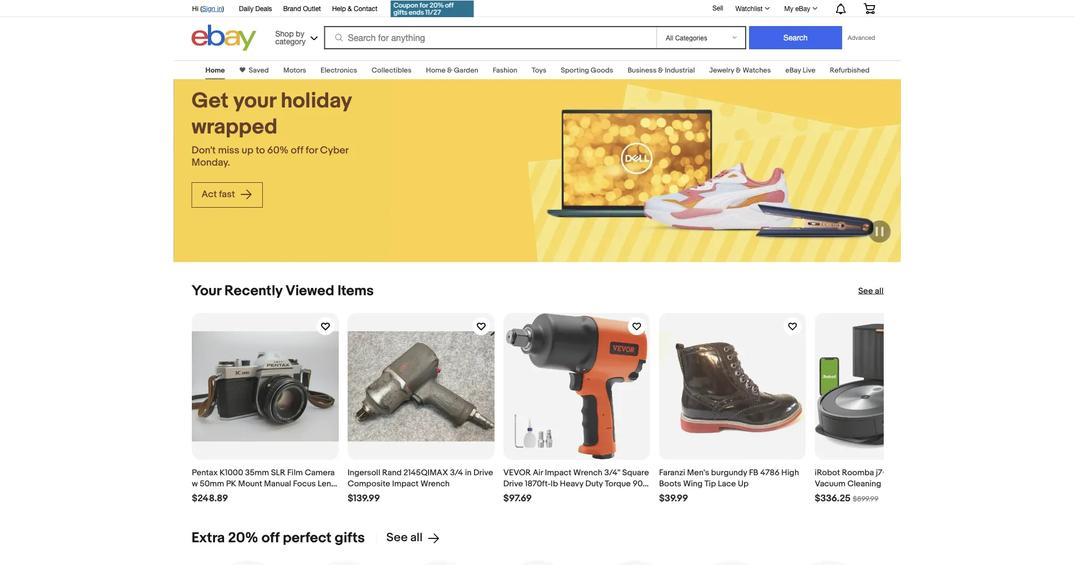 Task type: locate. For each thing, give the bounding box(es) containing it.
irobot
[[815, 468, 840, 478]]

0 vertical spatial ebay
[[795, 4, 810, 12]]

0 vertical spatial in
[[217, 4, 222, 12]]

daily deals
[[239, 4, 272, 12]]

1 home from the left
[[205, 66, 225, 75]]

toys
[[532, 66, 546, 75]]

jewelry
[[709, 66, 734, 75]]

off right 20%
[[262, 530, 280, 547]]

camera
[[304, 468, 335, 478]]

sporting goods
[[561, 66, 613, 75]]

drive
[[473, 468, 493, 478], [503, 479, 523, 489]]

1 vertical spatial drive
[[503, 479, 523, 489]]

0 horizontal spatial see all link
[[376, 531, 440, 546]]

fast
[[219, 189, 235, 200]]

motors
[[283, 66, 306, 75]]

tested
[[192, 490, 220, 500]]

0 horizontal spatial in
[[217, 4, 222, 12]]

see
[[858, 286, 873, 296], [387, 531, 408, 546]]

help & contact link
[[332, 3, 377, 15]]

1 horizontal spatial wrench
[[573, 468, 602, 478]]

impact up lb
[[545, 468, 571, 478]]

mount
[[238, 479, 262, 489]]

focus
[[293, 479, 316, 489]]

extra
[[192, 530, 225, 547]]

in inside account navigation
[[217, 4, 222, 12]]

120psi
[[503, 490, 528, 500]]

off left for
[[291, 144, 303, 157]]

0 vertical spatial wrench
[[573, 468, 602, 478]]

vevor air impact wrench 3/4" square drive 1870ft-lb heavy duty torque 90- 120psi
[[503, 468, 649, 500]]

gifts
[[335, 530, 365, 547]]

tip
[[704, 479, 716, 489]]

0 horizontal spatial impact
[[392, 479, 418, 489]]

1 vertical spatial see
[[387, 531, 408, 546]]

for
[[306, 144, 318, 157]]

faranzi men's  burgundy fb 4786  high boots wing tip lace up $39.99
[[659, 468, 799, 505]]

k1000
[[219, 468, 243, 478]]

1 horizontal spatial see
[[858, 286, 873, 296]]

see all link for extra 20% off perfect gifts
[[376, 531, 440, 546]]

wing
[[683, 479, 702, 489]]

high
[[781, 468, 799, 478]]

impact down rand
[[392, 479, 418, 489]]

0 vertical spatial off
[[291, 144, 303, 157]]

recently
[[224, 283, 282, 300]]

self-
[[889, 468, 907, 478]]

ebay inside account navigation
[[795, 4, 810, 12]]

pentax
[[192, 468, 217, 478]]

home left garden
[[426, 66, 446, 75]]

$97.69 text field
[[503, 493, 532, 505]]

0 vertical spatial see all
[[858, 286, 884, 296]]

1 vertical spatial ebay
[[785, 66, 801, 75]]

0 horizontal spatial home
[[205, 66, 225, 75]]

1 horizontal spatial see all
[[858, 286, 884, 296]]

see for extra 20% off perfect gifts
[[387, 531, 408, 546]]

get your holiday wrapped main content
[[0, 54, 1075, 566]]

0 horizontal spatial see
[[387, 531, 408, 546]]

heavy
[[560, 479, 583, 489]]

ebay live
[[785, 66, 816, 75]]

0 horizontal spatial all
[[410, 531, 423, 546]]

home up get
[[205, 66, 225, 75]]

& for jewelry
[[736, 66, 741, 75]]

&
[[348, 4, 352, 12], [447, 66, 452, 75], [658, 66, 663, 75], [736, 66, 741, 75]]

square
[[622, 468, 649, 478]]

1 horizontal spatial see all link
[[858, 286, 884, 297]]

home for home
[[205, 66, 225, 75]]

see all for extra 20% off perfect gifts
[[387, 531, 423, 546]]

1 vertical spatial off
[[262, 530, 280, 547]]

emptying
[[907, 468, 943, 478]]

$248.89
[[192, 493, 228, 505]]

1 horizontal spatial drive
[[503, 479, 523, 489]]

3/4"
[[604, 468, 620, 478]]

0 vertical spatial drive
[[473, 468, 493, 478]]

ebay left live
[[785, 66, 801, 75]]

$336.25
[[815, 493, 850, 505]]

home
[[205, 66, 225, 75], [426, 66, 446, 75]]

0 horizontal spatial drive
[[473, 468, 493, 478]]

drive inside vevor air impact wrench 3/4" square drive 1870ft-lb heavy duty torque 90- 120psi
[[503, 479, 523, 489]]

drive up 120psi
[[503, 479, 523, 489]]

& for help
[[348, 4, 352, 12]]

boots
[[659, 479, 681, 489]]

1 horizontal spatial impact
[[545, 468, 571, 478]]

business & industrial link
[[628, 66, 695, 75]]

1 vertical spatial impact
[[392, 479, 418, 489]]

robot
[[883, 479, 906, 489]]

industrial
[[665, 66, 695, 75]]

& for home
[[447, 66, 452, 75]]

see all for your recently viewed items
[[858, 286, 884, 296]]

electronics
[[321, 66, 357, 75]]

1 vertical spatial wrench
[[420, 479, 449, 489]]

1 vertical spatial see all link
[[376, 531, 440, 546]]

shop by category button
[[270, 25, 320, 49]]

lens
[[317, 479, 335, 489]]

0 vertical spatial impact
[[545, 468, 571, 478]]

in right 3/4
[[465, 468, 471, 478]]

& left garden
[[447, 66, 452, 75]]

& right jewelry on the top right of page
[[736, 66, 741, 75]]

impact inside vevor air impact wrench 3/4" square drive 1870ft-lb heavy duty torque 90- 120psi
[[545, 468, 571, 478]]

1 vertical spatial see all
[[387, 531, 423, 546]]

in right sign
[[217, 4, 222, 12]]

0 vertical spatial see all link
[[858, 286, 884, 297]]

$97.69
[[503, 493, 532, 505]]

duty
[[585, 479, 603, 489]]

vevor
[[503, 468, 531, 478]]

0 vertical spatial see
[[858, 286, 873, 296]]

shop
[[275, 29, 294, 38]]

to
[[256, 144, 265, 157]]

2 home from the left
[[426, 66, 446, 75]]

0 horizontal spatial wrench
[[420, 479, 449, 489]]

help
[[332, 4, 346, 12]]

& right business on the right top
[[658, 66, 663, 75]]

1 horizontal spatial in
[[465, 468, 471, 478]]

pentax k1000 35mm slr film camera w 50mm pk mount manual focus lens tested works
[[192, 468, 335, 500]]

35mm
[[245, 468, 269, 478]]

2145qimax
[[403, 468, 448, 478]]

fashion link
[[493, 66, 517, 75]]

wrench down 2145qimax
[[420, 479, 449, 489]]

& for business
[[658, 66, 663, 75]]

impact
[[545, 468, 571, 478], [392, 479, 418, 489]]

business & industrial
[[628, 66, 695, 75]]

garden
[[454, 66, 478, 75]]

1 horizontal spatial off
[[291, 144, 303, 157]]

wrench up duty at the bottom
[[573, 468, 602, 478]]

drive inside ingersoll rand 2145qimax 3/4 in drive composite impact wrench $139.99
[[473, 468, 493, 478]]

help & contact
[[332, 4, 377, 12]]

1 horizontal spatial all
[[875, 286, 884, 296]]

refurbished!
[[815, 490, 863, 500]]

daily
[[239, 4, 254, 12]]

none submit inside the shop by category banner
[[749, 26, 842, 49]]

sell
[[712, 4, 723, 12]]

-
[[908, 479, 911, 489]]

& right help
[[348, 4, 352, 12]]

viewed
[[286, 283, 334, 300]]

get your holiday wrapped link
[[192, 88, 376, 140]]

don't
[[192, 144, 216, 157]]

Search for anything text field
[[326, 27, 654, 48]]

air
[[533, 468, 543, 478]]

90-
[[632, 479, 646, 489]]

category
[[275, 37, 306, 46]]

0 horizontal spatial see all
[[387, 531, 423, 546]]

0 vertical spatial all
[[875, 286, 884, 296]]

None submit
[[749, 26, 842, 49]]

get
[[192, 88, 229, 114]]

your recently viewed items link
[[192, 283, 374, 300]]

drive right 3/4
[[473, 468, 493, 478]]

off
[[291, 144, 303, 157], [262, 530, 280, 547]]

1 vertical spatial in
[[465, 468, 471, 478]]

ebay right "my"
[[795, 4, 810, 12]]

1 vertical spatial all
[[410, 531, 423, 546]]

1 horizontal spatial home
[[426, 66, 446, 75]]

outlet
[[303, 4, 321, 12]]

ebay live link
[[785, 66, 816, 75]]

& inside account navigation
[[348, 4, 352, 12]]



Task type: describe. For each thing, give the bounding box(es) containing it.
pk
[[226, 479, 236, 489]]

all for extra 20% off perfect gifts
[[410, 531, 423, 546]]

works
[[222, 490, 252, 500]]

shop by category banner
[[186, 0, 884, 54]]

brand outlet link
[[283, 3, 321, 15]]

brand outlet
[[283, 4, 321, 12]]

motors link
[[283, 66, 306, 75]]

account navigation
[[186, 0, 884, 19]]

advanced
[[848, 34, 875, 41]]

in inside ingersoll rand 2145qimax 3/4 in drive composite impact wrench $139.99
[[465, 468, 471, 478]]

see for your recently viewed items
[[858, 286, 873, 296]]

act
[[202, 189, 217, 200]]

wrench inside vevor air impact wrench 3/4" square drive 1870ft-lb heavy duty torque 90- 120psi
[[573, 468, 602, 478]]

impact inside ingersoll rand 2145qimax 3/4 in drive composite impact wrench $139.99
[[392, 479, 418, 489]]

0 horizontal spatial off
[[262, 530, 280, 547]]

w
[[192, 479, 198, 489]]

$39.99 text field
[[659, 493, 688, 505]]

fb
[[749, 468, 758, 478]]

up
[[242, 144, 253, 157]]

get your holiday wrapped don't miss up to 60% off for cyber monday.
[[192, 88, 352, 169]]

cyber
[[320, 144, 349, 157]]

goods
[[591, 66, 613, 75]]

hi ( sign in )
[[192, 4, 224, 12]]

saved
[[249, 66, 269, 75]]

film
[[287, 468, 303, 478]]

contact
[[354, 4, 377, 12]]

live
[[803, 66, 816, 75]]

act fast
[[202, 189, 237, 200]]

your shopping cart image
[[863, 3, 876, 14]]

jewelry & watches link
[[709, 66, 771, 75]]

act fast link
[[192, 182, 263, 208]]

wrench inside ingersoll rand 2145qimax 3/4 in drive composite impact wrench $139.99
[[420, 479, 449, 489]]

advanced link
[[842, 27, 881, 49]]

your recently viewed items
[[192, 283, 374, 300]]

by
[[296, 29, 304, 38]]

fashion
[[493, 66, 517, 75]]

monday.
[[192, 157, 230, 169]]

home for home & garden
[[426, 66, 446, 75]]

saved link
[[245, 66, 269, 75]]

daily deals link
[[239, 3, 272, 15]]

vacuum
[[815, 479, 845, 489]]

j7+
[[876, 468, 888, 478]]

$139.99
[[347, 493, 380, 505]]

burgundy
[[711, 468, 747, 478]]

ebay inside get your holiday wrapped main content
[[785, 66, 801, 75]]

hi
[[192, 4, 198, 12]]

slr
[[271, 468, 285, 478]]

your
[[233, 88, 276, 114]]

up
[[738, 479, 748, 489]]

rand
[[382, 468, 401, 478]]

holiday
[[281, 88, 352, 114]]

3/4
[[450, 468, 463, 478]]

50mm
[[199, 479, 224, 489]]

faranzi
[[659, 468, 685, 478]]

see all link for your recently viewed items
[[858, 286, 884, 297]]

all for your recently viewed items
[[875, 286, 884, 296]]

home & garden link
[[426, 66, 478, 75]]

my ebay
[[784, 4, 810, 12]]

get an extra 20% off image
[[391, 1, 474, 17]]

roomba
[[842, 468, 874, 478]]

$336.25 text field
[[815, 493, 850, 505]]

previous price $899.99 text field
[[853, 495, 878, 504]]

$139.99 text field
[[347, 493, 380, 505]]

sporting goods link
[[561, 66, 613, 75]]

cleaning
[[847, 479, 881, 489]]

shop by category
[[275, 29, 306, 46]]

perfect
[[283, 530, 332, 547]]

toys link
[[532, 66, 546, 75]]

lb
[[551, 479, 558, 489]]

sign
[[202, 4, 215, 12]]

brand
[[283, 4, 301, 12]]

extra 20% off perfect gifts
[[192, 530, 365, 547]]

sporting
[[561, 66, 589, 75]]

watchlist link
[[729, 2, 775, 15]]

composite
[[347, 479, 390, 489]]

your
[[192, 283, 221, 300]]

electronics link
[[321, 66, 357, 75]]

$248.89 text field
[[192, 493, 228, 505]]

20%
[[228, 530, 258, 547]]

$39.99
[[659, 493, 688, 505]]

collectibles
[[372, 66, 412, 75]]

wrapped
[[192, 114, 278, 140]]

men's
[[687, 468, 709, 478]]

off inside get your holiday wrapped don't miss up to 60% off for cyber monday.
[[291, 144, 303, 157]]

torque
[[605, 479, 631, 489]]

4786
[[760, 468, 779, 478]]

refurbished
[[830, 66, 870, 75]]

$336.25 $899.99
[[815, 493, 878, 505]]

lace
[[718, 479, 736, 489]]

collectibles link
[[372, 66, 412, 75]]



Task type: vqa. For each thing, say whether or not it's contained in the screenshot.
Duty
yes



